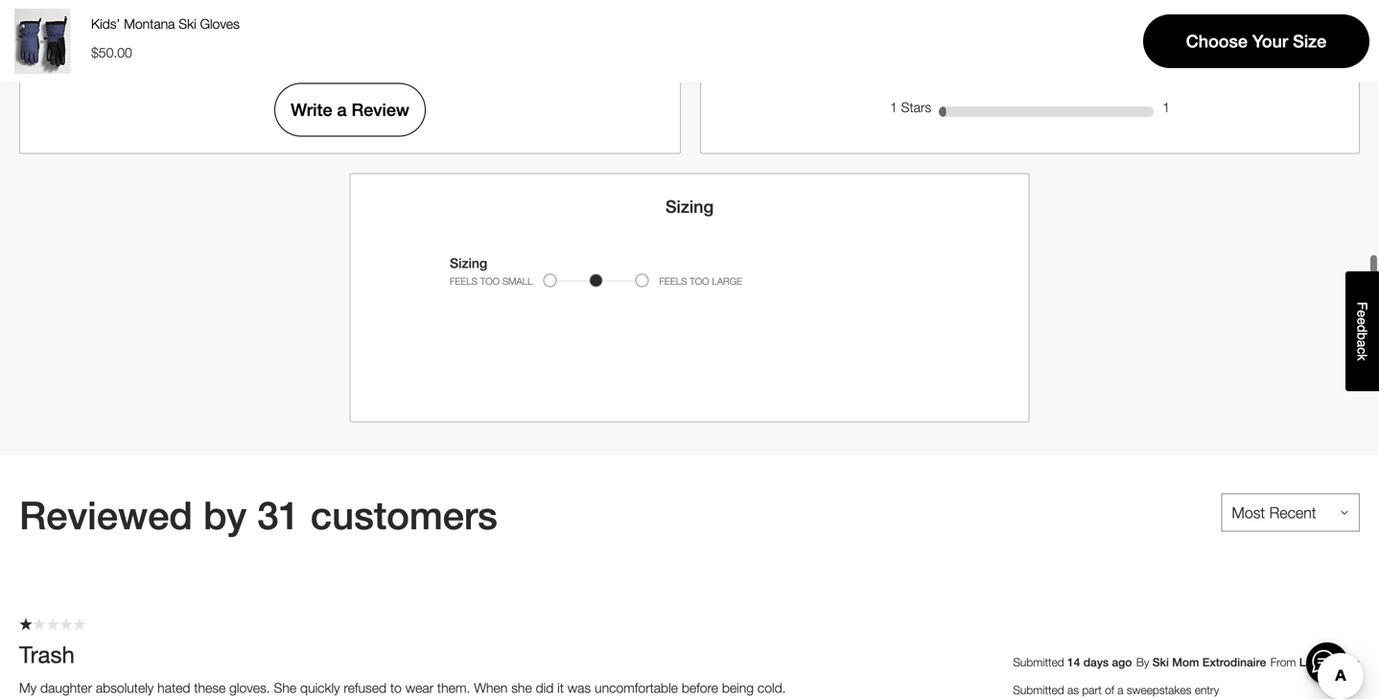 Task type: describe. For each thing, give the bounding box(es) containing it.
a inside button
[[1355, 340, 1371, 348]]

uncomfortable
[[595, 680, 678, 696]]

absolutely
[[96, 680, 154, 696]]

she
[[274, 680, 297, 696]]

did
[[536, 680, 554, 696]]

f e e d b a c k
[[1355, 302, 1371, 361]]

to
[[390, 680, 402, 696]]

montana
[[124, 16, 175, 32]]

before
[[682, 680, 719, 696]]

c
[[1355, 348, 1371, 354]]

part
[[1083, 684, 1102, 697]]

feels for feels too small
[[450, 276, 478, 287]]

by
[[203, 493, 247, 538]]

of
[[1105, 684, 1115, 697]]

submitted for submitted 14 days ago by ski mom extrodinaire from lake tahoe
[[1014, 656, 1065, 669]]

review
[[352, 100, 410, 120]]

k
[[1355, 354, 1371, 361]]

2 vertical spatial a
[[1118, 684, 1124, 697]]

1 horizontal spatial ski
[[1153, 656, 1170, 669]]

0
[[1163, 62, 1171, 78]]

these
[[194, 680, 226, 696]]

large
[[712, 276, 743, 287]]

write
[[291, 100, 332, 120]]

b
[[1355, 333, 1371, 340]]

d
[[1355, 325, 1371, 333]]

sizing for sizing
[[666, 197, 714, 217]]

my daughter absolutely hated these gloves. she quickly refused to wear them. when she did it was uncomfortable before being cold.
[[19, 680, 786, 696]]

customers
[[311, 493, 498, 538]]

tahoe
[[1329, 656, 1361, 669]]

when
[[474, 680, 508, 696]]

lake
[[1300, 656, 1325, 669]]

reviewed by 31 customers
[[19, 493, 498, 538]]

them.
[[437, 680, 471, 696]]

was
[[568, 680, 591, 696]]

0 horizontal spatial ski
[[179, 16, 196, 32]]

choose your size
[[1187, 31, 1327, 51]]

as
[[1068, 684, 1079, 697]]

my
[[19, 680, 37, 696]]

kids'
[[91, 16, 120, 32]]

1 stars
[[890, 99, 932, 115]]

choose your size button
[[1144, 14, 1370, 68]]

submitted for submitted as part of a sweepstakes entry
[[1014, 684, 1065, 697]]

entry
[[1195, 684, 1220, 697]]

gloves.
[[229, 680, 270, 696]]

31
[[257, 493, 300, 538]]

feels too small
[[450, 276, 533, 287]]

a inside button
[[337, 100, 347, 120]]

stars
[[902, 99, 932, 115]]



Task type: locate. For each thing, give the bounding box(es) containing it.
1 vertical spatial submitted
[[1014, 684, 1065, 697]]

2 too from the left
[[690, 276, 710, 287]]

it
[[558, 680, 564, 696]]

feels
[[450, 276, 478, 287], [660, 276, 687, 287]]

too left large
[[690, 276, 710, 287]]

daughter
[[40, 680, 92, 696]]

1 horizontal spatial too
[[690, 276, 710, 287]]

gloves
[[200, 16, 240, 32]]

she
[[512, 680, 532, 696]]

sizing up feels too large
[[666, 197, 714, 217]]

size
[[1294, 31, 1327, 51]]

too for small
[[480, 276, 500, 287]]

submitted
[[1014, 656, 1065, 669], [1014, 684, 1065, 697]]

sizing up feels too small
[[450, 255, 488, 271]]

0 vertical spatial submitted
[[1014, 656, 1065, 669]]

0 horizontal spatial 1
[[890, 99, 898, 115]]

e
[[1355, 310, 1371, 318], [1355, 318, 1371, 325]]

2 e from the top
[[1355, 318, 1371, 325]]

0 vertical spatial a
[[337, 100, 347, 120]]

being
[[722, 680, 754, 696]]

feels for feels too large
[[660, 276, 687, 287]]

sizing
[[666, 197, 714, 217], [450, 255, 488, 271]]

too
[[480, 276, 500, 287], [690, 276, 710, 287]]

1 for 1
[[1163, 99, 1171, 115]]

cold.
[[758, 680, 786, 696]]

2 feels from the left
[[660, 276, 687, 287]]

kids' montana ski gloves
[[91, 16, 240, 32]]

a
[[337, 100, 347, 120], [1355, 340, 1371, 348], [1118, 684, 1124, 697]]

write a review
[[291, 100, 410, 120]]

2 submitted from the top
[[1014, 684, 1065, 697]]

1 too from the left
[[480, 276, 500, 287]]

by
[[1137, 656, 1150, 669]]

1 horizontal spatial sizing
[[666, 197, 714, 217]]

e up b
[[1355, 318, 1371, 325]]

feels left 'small'
[[450, 276, 478, 287]]

1 horizontal spatial a
[[1118, 684, 1124, 697]]

1
[[890, 99, 898, 115], [1163, 99, 1171, 115]]

from
[[1271, 656, 1297, 669]]

$50.00
[[91, 45, 132, 60]]

1 vertical spatial sizing
[[450, 255, 488, 271]]

0 horizontal spatial sizing
[[450, 255, 488, 271]]

ski right by
[[1153, 656, 1170, 669]]

1 vertical spatial ski
[[1153, 656, 1170, 669]]

0 vertical spatial ski
[[179, 16, 196, 32]]

a right "of"
[[1118, 684, 1124, 697]]

ski
[[179, 16, 196, 32], [1153, 656, 1170, 669]]

mom
[[1173, 656, 1200, 669]]

a up k
[[1355, 340, 1371, 348]]

too for large
[[690, 276, 710, 287]]

e up d
[[1355, 310, 1371, 318]]

wear
[[406, 680, 434, 696]]

refused
[[344, 680, 387, 696]]

1 submitted from the top
[[1014, 656, 1065, 669]]

trash
[[19, 641, 75, 668]]

feels left large
[[660, 276, 687, 287]]

your
[[1253, 31, 1289, 51]]

0 vertical spatial sizing
[[666, 197, 714, 217]]

2 1 from the left
[[1163, 99, 1171, 115]]

1 horizontal spatial 1
[[1163, 99, 1171, 115]]

1 down 0
[[1163, 99, 1171, 115]]

too left 'small'
[[480, 276, 500, 287]]

reviewed
[[19, 493, 193, 538]]

0 horizontal spatial a
[[337, 100, 347, 120]]

sweepstakes
[[1127, 684, 1192, 697]]

feels too large
[[660, 276, 743, 287]]

1 vertical spatial a
[[1355, 340, 1371, 348]]

quickly
[[300, 680, 340, 696]]

f
[[1355, 302, 1371, 310]]

write a review button
[[275, 83, 426, 137]]

f e e d b a c k button
[[1346, 272, 1380, 392]]

1 e from the top
[[1355, 310, 1371, 318]]

small
[[503, 276, 533, 287]]

ago
[[1113, 656, 1133, 669]]

hated
[[158, 680, 190, 696]]

submitted as part of a sweepstakes entry
[[1014, 684, 1220, 697]]

0 button
[[887, 58, 1174, 95]]

1 for 1 stars
[[890, 99, 898, 115]]

1 left stars
[[890, 99, 898, 115]]

submitted left as
[[1014, 684, 1065, 697]]

14
[[1068, 656, 1081, 669]]

sizing for feels too small
[[450, 255, 488, 271]]

https://images.thenorthface.com/is/image/thenorthface/nf0a7rhc_i0d_hero?$color swatch$ image
[[10, 9, 75, 74]]

0 horizontal spatial feels
[[450, 276, 478, 287]]

submitted left 14
[[1014, 656, 1065, 669]]

0 horizontal spatial too
[[480, 276, 500, 287]]

choose
[[1187, 31, 1248, 51]]

submitted 14 days ago by ski mom extrodinaire from lake tahoe
[[1014, 656, 1361, 669]]

extrodinaire
[[1203, 656, 1267, 669]]

a right 'write' on the left top
[[337, 100, 347, 120]]

2 horizontal spatial a
[[1355, 340, 1371, 348]]

ski left "gloves"
[[179, 16, 196, 32]]

1 feels from the left
[[450, 276, 478, 287]]

days
[[1084, 656, 1109, 669]]

1 1 from the left
[[890, 99, 898, 115]]

1 horizontal spatial feels
[[660, 276, 687, 287]]



Task type: vqa. For each thing, say whether or not it's contained in the screenshot.
TNF Red/TNF Black image
no



